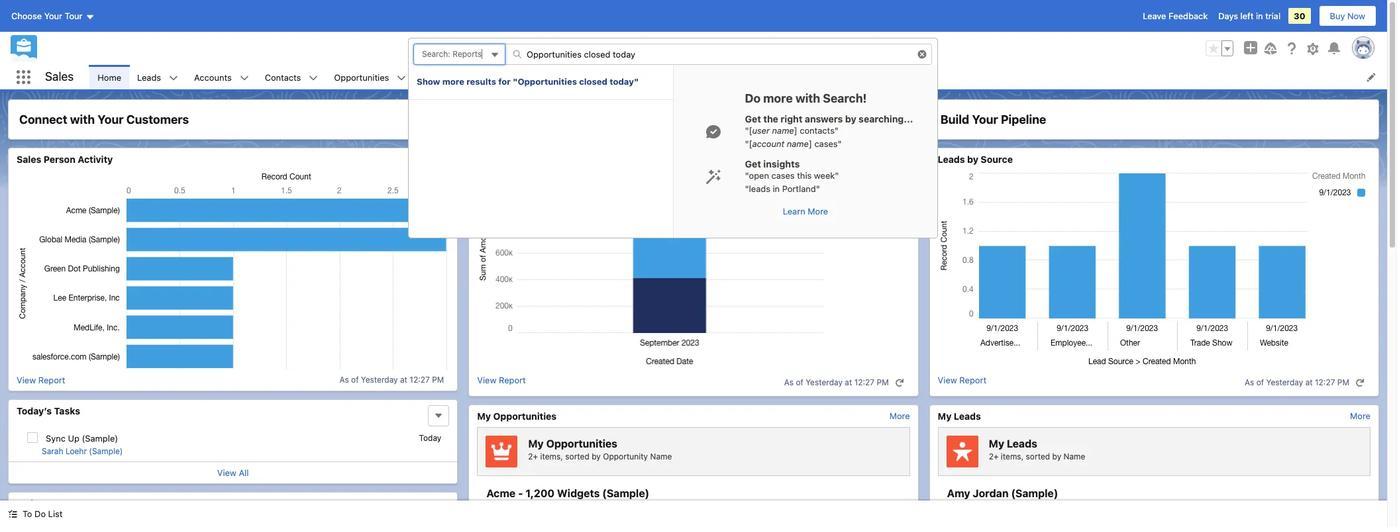 Task type: locate. For each thing, give the bounding box(es) containing it.
1 horizontal spatial ]
[[809, 138, 812, 149]]

0 vertical spatial get
[[745, 113, 761, 125]]

1 horizontal spatial closed
[[656, 43, 683, 54]]

3 view report from the left
[[938, 375, 987, 385]]

report
[[38, 375, 65, 385], [499, 375, 526, 385], [960, 375, 987, 385]]

opportunities link
[[326, 65, 397, 89]]

0 horizontal spatial 2+
[[528, 452, 538, 462]]

sales left the person in the top left of the page
[[17, 154, 41, 165]]

1 items, from the left
[[540, 452, 563, 462]]

0 horizontal spatial your
[[44, 11, 62, 21]]

0 horizontal spatial view report link
[[17, 375, 65, 385]]

report up my leads at the right bottom of the page
[[960, 375, 987, 385]]

sales person activity
[[17, 154, 113, 165]]

choose your tour
[[11, 11, 83, 21]]

closed left today"
[[579, 76, 608, 87]]

of for amy jordan (sample)
[[1257, 378, 1265, 388]]

tasks
[[54, 405, 80, 417]]

more up the
[[764, 91, 793, 105]]

1 horizontal spatial sales
[[45, 70, 74, 84]]

acme - 1,200 widgets (sample)
[[487, 488, 650, 500]]

1 vertical spatial do
[[35, 509, 46, 520]]

2 view report from the left
[[477, 375, 526, 385]]

0 horizontal spatial as of yesterday at 12:​27 pm
[[340, 375, 444, 385]]

0 horizontal spatial pm
[[432, 375, 444, 385]]

view report link up the today's
[[17, 375, 65, 385]]

as of yesterday at 12:​27 pm
[[340, 375, 444, 385], [784, 378, 889, 388], [1245, 378, 1350, 388]]

1 vertical spatial sales
[[17, 154, 41, 165]]

more right show
[[443, 76, 465, 87]]

by left source
[[968, 154, 979, 165]]

items, inside my leads 2+ items, sorted by name
[[1001, 452, 1024, 462]]

my for my opportunities
[[477, 411, 491, 422]]

sorted up widgets
[[565, 452, 590, 462]]

with right connect
[[70, 113, 95, 127]]

0 vertical spatial name
[[772, 125, 794, 136]]

1 horizontal spatial view report link
[[477, 375, 526, 391]]

0 vertical spatial "[
[[745, 125, 753, 136]]

to do list button
[[0, 501, 71, 528]]

1 "[ from the top
[[745, 125, 753, 136]]

1 horizontal spatial as of yesterday at 12:​27 pm
[[784, 378, 889, 388]]

2 more link from the left
[[1351, 411, 1371, 421]]

by left opportunity
[[592, 452, 601, 462]]

leave feedback
[[1143, 11, 1208, 21]]

1 horizontal spatial 12:​27
[[855, 378, 875, 388]]

closed
[[656, 43, 683, 54], [579, 76, 608, 87]]

1 view report link from the left
[[17, 375, 65, 385]]

your left tour
[[44, 11, 62, 21]]

view report up my leads at the right bottom of the page
[[938, 375, 987, 385]]

sync up (sample) sarah loehr (sample)
[[42, 433, 123, 456]]

1 vertical spatial with
[[70, 113, 95, 127]]

report up today's tasks
[[38, 375, 65, 385]]

opportunity
[[603, 452, 648, 462]]

2 horizontal spatial pm
[[1338, 378, 1350, 388]]

0 vertical spatial sales
[[45, 70, 74, 84]]

2 horizontal spatial 12:​27
[[1315, 378, 1336, 388]]

list containing home
[[90, 65, 1388, 89]]

2 horizontal spatial as
[[1245, 378, 1255, 388]]

my leads
[[938, 411, 981, 422]]

view report link up my leads at the right bottom of the page
[[938, 375, 987, 391]]

0 horizontal spatial with
[[70, 113, 95, 127]]

leave feedback link
[[1143, 11, 1208, 21]]

0 horizontal spatial name
[[650, 452, 672, 462]]

1 vertical spatial "[
[[745, 138, 753, 149]]

2 items, from the left
[[1001, 452, 1024, 462]]

1 more link from the left
[[890, 411, 910, 421]]

as for acme - 1,200 widgets (sample)
[[784, 378, 794, 388]]

0 horizontal spatial items,
[[540, 452, 563, 462]]

your for build
[[972, 113, 999, 127]]

2 get from the top
[[745, 158, 761, 170]]

build your pipeline
[[941, 113, 1047, 127]]

group
[[1206, 40, 1234, 56]]

1 vertical spatial text default image
[[1356, 378, 1365, 388]]

opportunities
[[599, 43, 654, 54], [334, 72, 389, 83], [493, 411, 557, 422], [546, 438, 618, 450]]

2 2+ from the left
[[989, 452, 999, 462]]

today's
[[17, 498, 52, 509]]

sorted inside my opportunities 2+ items, sorted by opportunity name
[[565, 452, 590, 462]]

more for results
[[443, 76, 465, 87]]

your right build
[[972, 113, 999, 127]]

your
[[44, 11, 62, 21], [98, 113, 124, 127], [972, 113, 999, 127]]

contacts link
[[257, 65, 309, 89]]

1 horizontal spatial text default image
[[1356, 378, 1365, 388]]

"open
[[745, 170, 769, 181]]

yesterday for acme
[[806, 378, 843, 388]]

2 horizontal spatial yesterday
[[1267, 378, 1304, 388]]

to
[[23, 509, 32, 520]]

1 horizontal spatial your
[[98, 113, 124, 127]]

opportunities for my opportunities 2+ items, sorted by opportunity name
[[546, 438, 618, 450]]

dashboards link
[[539, 65, 603, 89]]

acme - 1,200 widgets (sample) link
[[487, 486, 901, 528]]

view report link for build your pipeline
[[938, 375, 987, 391]]

1 report from the left
[[38, 375, 65, 385]]

sarah loehr (sample) link
[[42, 446, 123, 457]]

as
[[340, 375, 349, 385], [784, 378, 794, 388], [1245, 378, 1255, 388]]

1 horizontal spatial pm
[[877, 378, 889, 388]]

my opportunities
[[477, 411, 557, 422]]

get
[[745, 113, 761, 125], [745, 158, 761, 170]]

at
[[400, 375, 408, 385], [845, 378, 852, 388], [1306, 378, 1313, 388]]

sorted up amy jordan (sample)
[[1026, 452, 1050, 462]]

1 horizontal spatial more link
[[1351, 411, 1371, 421]]

do
[[745, 91, 761, 105], [35, 509, 46, 520]]

1 vertical spatial get
[[745, 158, 761, 170]]

leave
[[1143, 11, 1167, 21]]

"opportunities
[[513, 76, 577, 87]]

results
[[467, 76, 496, 87]]

my inside my opportunities 2+ items, sorted by opportunity name
[[528, 438, 544, 450]]

"[ down user
[[745, 138, 753, 149]]

people: opportunities closed today button
[[541, 38, 806, 59]]

right
[[781, 113, 803, 125]]

sales up connect
[[45, 70, 74, 84]]

name
[[650, 452, 672, 462], [1064, 452, 1086, 462]]

None text field
[[414, 44, 506, 65]]

as for amy jordan (sample)
[[1245, 378, 1255, 388]]

with
[[796, 91, 821, 105], [70, 113, 95, 127]]

do up user
[[745, 91, 761, 105]]

0 horizontal spatial do
[[35, 509, 46, 520]]

name down contacts"
[[787, 138, 809, 149]]

items,
[[540, 452, 563, 462], [1001, 452, 1024, 462]]

connect
[[19, 113, 67, 127]]

closed inside button
[[656, 43, 683, 54]]

1 sorted from the left
[[565, 452, 590, 462]]

] down right
[[794, 125, 798, 136]]

2 horizontal spatial your
[[972, 113, 999, 127]]

text default image
[[169, 73, 178, 83], [240, 73, 249, 83], [309, 73, 318, 83], [397, 73, 406, 83], [706, 169, 722, 185], [895, 378, 904, 388], [8, 510, 17, 519]]

text default image inside the accounts list item
[[240, 73, 249, 83]]

more for acme - 1,200 widgets (sample)
[[890, 411, 910, 421]]

view all link
[[217, 468, 249, 478]]

get up user
[[745, 113, 761, 125]]

amy
[[947, 488, 971, 500]]

view report
[[17, 375, 65, 385], [477, 375, 526, 385], [938, 375, 987, 385]]

2+ up jordan
[[989, 452, 999, 462]]

loehr
[[66, 446, 87, 456]]

today"
[[610, 76, 639, 87]]

1 horizontal spatial view report
[[477, 375, 526, 385]]

up
[[68, 433, 79, 444]]

get inside get the right answers by searching... "[ user name ] contacts" "[ account name ] cases"
[[745, 113, 761, 125]]

"[ up account
[[745, 125, 753, 136]]

in right left
[[1256, 11, 1263, 21]]

2 more from the left
[[1351, 411, 1371, 421]]

1 horizontal spatial in
[[1256, 11, 1263, 21]]

0 vertical spatial text default image
[[706, 124, 722, 140]]

contacts"
[[800, 125, 839, 136]]

do more with search!
[[745, 91, 867, 105]]

today's tasks
[[17, 405, 80, 417]]

0 horizontal spatial view report
[[17, 375, 65, 385]]

1 horizontal spatial 2+
[[989, 452, 999, 462]]

2 sorted from the left
[[1026, 452, 1050, 462]]

1 horizontal spatial of
[[796, 378, 804, 388]]

1 get from the top
[[745, 113, 761, 125]]

sorted for leads
[[1026, 452, 1050, 462]]

source
[[981, 154, 1013, 165]]

0 horizontal spatial report
[[38, 375, 65, 385]]

my for my leads
[[938, 411, 952, 422]]

get up "open
[[745, 158, 761, 170]]

with up answers
[[796, 91, 821, 105]]

1 2+ from the left
[[528, 452, 538, 462]]

0 horizontal spatial text default image
[[706, 124, 722, 140]]

]
[[794, 125, 798, 136], [809, 138, 812, 149]]

1 horizontal spatial do
[[745, 91, 761, 105]]

1 horizontal spatial sorted
[[1026, 452, 1050, 462]]

items, inside my opportunities 2+ items, sorted by opportunity name
[[540, 452, 563, 462]]

1 horizontal spatial more
[[764, 91, 793, 105]]

view for amy jordan (sample)
[[938, 375, 957, 385]]

2+ up 1,200
[[528, 452, 538, 462]]

2+ inside my opportunities 2+ items, sorted by opportunity name
[[528, 452, 538, 462]]

reports link
[[620, 65, 667, 89]]

items, up amy jordan (sample)
[[1001, 452, 1024, 462]]

opportunities inside list item
[[334, 72, 389, 83]]

1 horizontal spatial with
[[796, 91, 821, 105]]

1 vertical spatial name
[[787, 138, 809, 149]]

view for today
[[17, 375, 36, 385]]

my leads link
[[938, 411, 981, 422]]

(sample) down opportunity
[[603, 488, 650, 500]]

more
[[890, 411, 910, 421], [1351, 411, 1371, 421]]

sorted inside my leads 2+ items, sorted by name
[[1026, 452, 1050, 462]]

view up my opportunities
[[477, 375, 497, 385]]

by down search!
[[846, 113, 857, 125]]

report up my opportunities
[[499, 375, 526, 385]]

(sample)
[[82, 433, 118, 444], [89, 446, 123, 456], [603, 488, 650, 500], [1012, 488, 1059, 500]]

Search... search field
[[505, 44, 932, 65]]

1 horizontal spatial name
[[1064, 452, 1086, 462]]

2 horizontal spatial as of yesterday at 12:​27 pm
[[1245, 378, 1350, 388]]

2 horizontal spatial view report
[[938, 375, 987, 385]]

0 horizontal spatial sales
[[17, 154, 41, 165]]

1 vertical spatial more
[[764, 91, 793, 105]]

0 horizontal spatial in
[[773, 183, 780, 194]]

your down the home
[[98, 113, 124, 127]]

view report up my opportunities
[[477, 375, 526, 385]]

12:​27 for my opportunities
[[855, 378, 875, 388]]

0 horizontal spatial ]
[[794, 125, 798, 136]]

1 horizontal spatial items,
[[1001, 452, 1024, 462]]

closed left today
[[656, 43, 683, 54]]

items, for opportunities
[[540, 452, 563, 462]]

0 vertical spatial do
[[745, 91, 761, 105]]

more link for acme - 1,200 widgets (sample)
[[890, 411, 910, 421]]

name down right
[[772, 125, 794, 136]]

0 vertical spatial closed
[[656, 43, 683, 54]]

opportunities inside my opportunities 2+ items, sorted by opportunity name
[[546, 438, 618, 450]]

sales
[[45, 70, 74, 84], [17, 154, 41, 165]]

] down contacts"
[[809, 138, 812, 149]]

1 horizontal spatial yesterday
[[806, 378, 843, 388]]

1 name from the left
[[650, 452, 672, 462]]

2 horizontal spatial view report link
[[938, 375, 987, 391]]

1 horizontal spatial as
[[784, 378, 794, 388]]

view up the today's
[[17, 375, 36, 385]]

0 horizontal spatial more link
[[890, 411, 910, 421]]

2 horizontal spatial at
[[1306, 378, 1313, 388]]

0 horizontal spatial closed
[[579, 76, 608, 87]]

view up my leads at the right bottom of the page
[[938, 375, 957, 385]]

2 horizontal spatial report
[[960, 375, 987, 385]]

2+ inside my leads 2+ items, sorted by name
[[989, 452, 999, 462]]

text default image
[[706, 124, 722, 140], [1356, 378, 1365, 388]]

my inside my leads 2+ items, sorted by name
[[989, 438, 1005, 450]]

0 horizontal spatial more
[[890, 411, 910, 421]]

your inside dropdown button
[[44, 11, 62, 21]]

"[
[[745, 125, 753, 136], [745, 138, 753, 149]]

0 horizontal spatial at
[[400, 375, 408, 385]]

customers
[[126, 113, 189, 127]]

3 view report link from the left
[[938, 375, 987, 391]]

2 name from the left
[[1064, 452, 1086, 462]]

2 horizontal spatial of
[[1257, 378, 1265, 388]]

my for my opportunities 2+ items, sorted by opportunity name
[[528, 438, 544, 450]]

pm
[[432, 375, 444, 385], [877, 378, 889, 388], [1338, 378, 1350, 388]]

get inside get insights "open cases this week" "leads in portland"
[[745, 158, 761, 170]]

1 vertical spatial in
[[773, 183, 780, 194]]

3 report from the left
[[960, 375, 987, 385]]

0 vertical spatial with
[[796, 91, 821, 105]]

1 more from the left
[[890, 411, 910, 421]]

1 horizontal spatial at
[[845, 378, 852, 388]]

by up amy jordan (sample)
[[1053, 452, 1062, 462]]

by inside my leads 2+ items, sorted by name
[[1053, 452, 1062, 462]]

more for with
[[764, 91, 793, 105]]

pm for my opportunities
[[877, 378, 889, 388]]

(sample) right jordan
[[1012, 488, 1059, 500]]

items, up 1,200
[[540, 452, 563, 462]]

sorted
[[565, 452, 590, 462], [1026, 452, 1050, 462]]

view report up the today's
[[17, 375, 65, 385]]

0 horizontal spatial sorted
[[565, 452, 590, 462]]

0 horizontal spatial more
[[443, 76, 465, 87]]

insights
[[764, 158, 800, 170]]

text default image inside leads list item
[[169, 73, 178, 83]]

opportunities inside button
[[599, 43, 654, 54]]

1 view report from the left
[[17, 375, 65, 385]]

1 horizontal spatial report
[[499, 375, 526, 385]]

1 vertical spatial ]
[[809, 138, 812, 149]]

1 horizontal spatial more
[[1351, 411, 1371, 421]]

0 vertical spatial more
[[443, 76, 465, 87]]

name inside my opportunities 2+ items, sorted by opportunity name
[[650, 452, 672, 462]]

1,200
[[526, 488, 555, 500]]

days
[[1219, 11, 1239, 21]]

sales for sales
[[45, 70, 74, 84]]

text default image inside opportunities list item
[[397, 73, 406, 83]]

pm for my leads
[[1338, 378, 1350, 388]]

"leads
[[745, 183, 771, 194]]

2+
[[528, 452, 538, 462], [989, 452, 999, 462]]

calendar
[[422, 72, 458, 83]]

view report link up my opportunities
[[477, 375, 526, 391]]

in down cases
[[773, 183, 780, 194]]

list
[[90, 65, 1388, 89]]

cases"
[[815, 138, 842, 149]]

view report for connect
[[17, 375, 65, 385]]

do right to
[[35, 509, 46, 520]]

connect with your customers
[[19, 113, 189, 127]]



Task type: describe. For each thing, give the bounding box(es) containing it.
this
[[797, 170, 812, 181]]

acme
[[487, 488, 516, 500]]

today
[[419, 433, 442, 443]]

my opportunities 2+ items, sorted by opportunity name
[[528, 438, 672, 462]]

text default image inside to do list button
[[8, 510, 17, 519]]

today's
[[17, 405, 52, 417]]

buy now
[[1330, 11, 1366, 21]]

view for acme - 1,200 widgets (sample)
[[477, 375, 497, 385]]

reports list item
[[620, 65, 684, 89]]

as of yesterday at 12:​27 pm for acme - 1,200 widgets (sample)
[[784, 378, 889, 388]]

sales for sales person activity
[[17, 154, 41, 165]]

0 horizontal spatial as
[[340, 375, 349, 385]]

opportunities for people: opportunities closed today
[[599, 43, 654, 54]]

sorted for opportunities
[[565, 452, 590, 462]]

home
[[98, 72, 121, 83]]

my opportunities link
[[477, 411, 557, 422]]

week"
[[814, 170, 839, 181]]

calendar link
[[414, 65, 466, 89]]

opportunities for my opportunities
[[493, 411, 557, 422]]

people: opportunities closed today
[[567, 43, 708, 54]]

get the right answers by searching... "[ user name ] contacts" "[ account name ] cases"
[[745, 113, 913, 149]]

your for choose
[[44, 11, 62, 21]]

leads by source
[[938, 154, 1013, 165]]

contacts list item
[[257, 65, 326, 89]]

as of yesterday at 12:​27 pm for amy jordan (sample)
[[1245, 378, 1350, 388]]

at for acme - 1,200 widgets (sample)
[[845, 378, 852, 388]]

my leads 2+ items, sorted by name
[[989, 438, 1086, 462]]

amy jordan (sample)
[[947, 488, 1059, 500]]

calendar list item
[[414, 65, 484, 89]]

2 view report link from the left
[[477, 375, 526, 391]]

2 "[ from the top
[[745, 138, 753, 149]]

reports
[[628, 72, 659, 83]]

today's events
[[17, 498, 85, 509]]

0 vertical spatial in
[[1256, 11, 1263, 21]]

my for my leads 2+ items, sorted by name
[[989, 438, 1005, 450]]

report for connect
[[38, 375, 65, 385]]

0 vertical spatial ]
[[794, 125, 798, 136]]

2+ for my opportunities
[[528, 452, 538, 462]]

widgets
[[557, 488, 600, 500]]

forecasts
[[491, 72, 531, 83]]

sarah
[[42, 446, 63, 456]]

jordan
[[973, 488, 1009, 500]]

people:
[[567, 43, 597, 54]]

view report link for connect with your customers
[[17, 375, 65, 385]]

for
[[499, 76, 511, 87]]

user
[[753, 125, 770, 136]]

(sample) down sync up (sample) link
[[89, 446, 123, 456]]

trial
[[1266, 11, 1281, 21]]

report for build
[[960, 375, 987, 385]]

accounts list item
[[186, 65, 257, 89]]

build
[[941, 113, 970, 127]]

sync
[[46, 433, 66, 444]]

0 horizontal spatial yesterday
[[361, 375, 398, 385]]

(sample) up the sarah loehr (sample) link
[[82, 433, 118, 444]]

events
[[55, 498, 85, 509]]

view all
[[217, 468, 249, 478]]

1 vertical spatial closed
[[579, 76, 608, 87]]

cases
[[772, 170, 795, 181]]

searching...
[[859, 113, 913, 125]]

leads list item
[[129, 65, 186, 89]]

choose
[[11, 11, 42, 21]]

more link for amy jordan (sample)
[[1351, 411, 1371, 421]]

choose your tour button
[[11, 5, 95, 27]]

list
[[48, 509, 63, 520]]

now
[[1348, 11, 1366, 21]]

yesterday for amy
[[1267, 378, 1304, 388]]

sync up (sample) link
[[46, 433, 118, 444]]

leads inside my leads 2+ items, sorted by name
[[1007, 438, 1038, 450]]

leads inside list item
[[137, 72, 161, 83]]

view left all at the bottom
[[217, 468, 237, 478]]

accounts
[[194, 72, 232, 83]]

name inside my leads 2+ items, sorted by name
[[1064, 452, 1086, 462]]

dashboards
[[547, 72, 595, 83]]

all
[[239, 468, 249, 478]]

0 horizontal spatial 12:​27
[[410, 375, 430, 385]]

in inside get insights "open cases this week" "leads in portland"
[[773, 183, 780, 194]]

days left in trial
[[1219, 11, 1281, 21]]

today
[[685, 43, 708, 54]]

by inside my opportunities 2+ items, sorted by opportunity name
[[592, 452, 601, 462]]

to do list
[[23, 509, 63, 520]]

forecasts link
[[484, 65, 539, 89]]

get for get insights
[[745, 158, 761, 170]]

answers
[[805, 113, 843, 125]]

12:​27 for my leads
[[1315, 378, 1336, 388]]

2+ for my leads
[[989, 452, 999, 462]]

feedback
[[1169, 11, 1208, 21]]

left
[[1241, 11, 1254, 21]]

pipeline
[[1001, 113, 1047, 127]]

tour
[[65, 11, 83, 21]]

the
[[764, 113, 779, 125]]

-
[[518, 488, 523, 500]]

30
[[1294, 11, 1306, 21]]

activity
[[78, 154, 113, 165]]

home link
[[90, 65, 129, 89]]

dashboards list item
[[539, 65, 620, 89]]

more for amy jordan (sample)
[[1351, 411, 1371, 421]]

contacts
[[265, 72, 301, 83]]

portland"
[[782, 183, 820, 194]]

get insights "open cases this week" "leads in portland"
[[745, 158, 839, 194]]

text default image inside contacts list item
[[309, 73, 318, 83]]

items, for leads
[[1001, 452, 1024, 462]]

of for acme - 1,200 widgets (sample)
[[796, 378, 804, 388]]

view report for build
[[938, 375, 987, 385]]

do inside to do list button
[[35, 509, 46, 520]]

buy now button
[[1319, 5, 1377, 27]]

account
[[753, 138, 785, 149]]

search!
[[823, 91, 867, 105]]

2 report from the left
[[499, 375, 526, 385]]

buy
[[1330, 11, 1346, 21]]

person
[[44, 154, 75, 165]]

opportunities list item
[[326, 65, 414, 89]]

accounts link
[[186, 65, 240, 89]]

amy jordan (sample) link
[[947, 486, 1362, 528]]

leads link
[[129, 65, 169, 89]]

at for amy jordan (sample)
[[1306, 378, 1313, 388]]

get for get the right answers by searching...
[[745, 113, 761, 125]]

by inside get the right answers by searching... "[ user name ] contacts" "[ account name ] cases"
[[846, 113, 857, 125]]

show
[[417, 76, 440, 87]]

0 horizontal spatial of
[[351, 375, 359, 385]]

show more results for "opportunities closed today"
[[417, 76, 639, 87]]



Task type: vqa. For each thing, say whether or not it's contained in the screenshot.
the right 12:​27
yes



